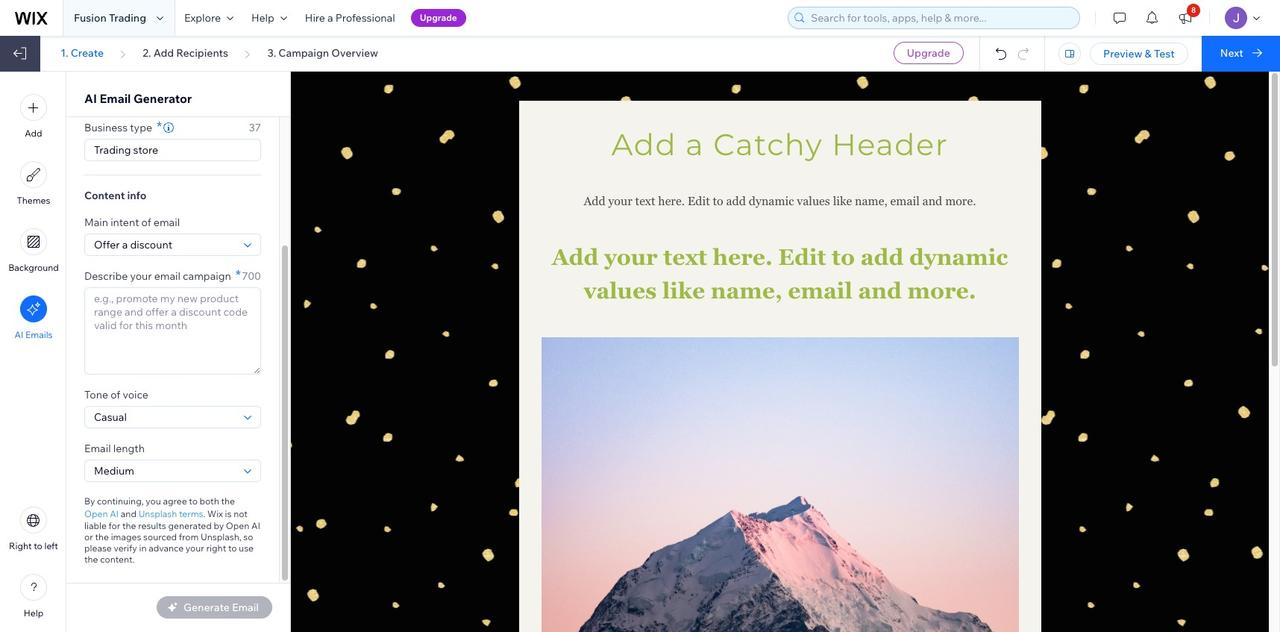 Task type: vqa. For each thing, say whether or not it's contained in the screenshot.
checkout.
no



Task type: describe. For each thing, give the bounding box(es) containing it.
3. campaign overview link
[[267, 46, 378, 60]]

fusion trading
[[74, 11, 146, 25]]

0 horizontal spatial *
[[157, 118, 162, 135]]

the right or
[[95, 531, 109, 543]]

use
[[239, 543, 254, 554]]

please
[[84, 543, 112, 554]]

email length
[[84, 442, 145, 455]]

content.
[[100, 554, 135, 565]]

campaign
[[183, 269, 231, 283]]

next button
[[1202, 36, 1281, 72]]

1 horizontal spatial values
[[797, 194, 830, 208]]

main
[[84, 216, 108, 229]]

open ai link
[[84, 507, 119, 520]]

so
[[244, 531, 253, 543]]

right
[[9, 540, 32, 551]]

8
[[1192, 5, 1196, 15]]

campaign
[[279, 46, 329, 60]]

both
[[200, 496, 219, 507]]

1 horizontal spatial name,
[[855, 194, 888, 208]]

1 vertical spatial of
[[111, 388, 120, 401]]

add a catchy header
[[612, 126, 949, 163]]

business type *
[[84, 118, 162, 135]]

header
[[832, 126, 949, 163]]

emails
[[25, 329, 53, 340]]

email inside describe your email campaign * 700
[[154, 269, 181, 283]]

37
[[249, 121, 261, 134]]

not
[[234, 508, 248, 519]]

0 vertical spatial help
[[251, 11, 275, 25]]

0 vertical spatial add your text here. edit to add dynamic values like name, email and more.
[[584, 194, 976, 208]]

&
[[1145, 47, 1152, 60]]

hire a professional
[[305, 11, 395, 25]]

right
[[206, 543, 226, 554]]

catchy
[[714, 126, 823, 163]]

add inside button
[[25, 128, 42, 139]]

tone of voice
[[84, 388, 148, 401]]

0 vertical spatial edit
[[688, 194, 710, 208]]

2 horizontal spatial and
[[923, 194, 943, 208]]

generator
[[134, 91, 192, 106]]

trading
[[109, 11, 146, 25]]

ai inside . wix is not liable for the results generated by open ai or the images sourced from unsplash, so please verify in advance your right to use the content.
[[251, 520, 260, 531]]

1.
[[61, 46, 68, 60]]

8 button
[[1169, 0, 1202, 36]]

upgrade for topmost upgrade button
[[420, 12, 457, 23]]

0 vertical spatial here.
[[658, 194, 685, 208]]

1 vertical spatial add your text here. edit to add dynamic values like name, email and more.
[[552, 244, 1014, 304]]

2. add recipients link
[[143, 46, 228, 60]]

content
[[84, 189, 125, 202]]

more. inside add your text here. edit to add dynamic values like name, email and more.
[[908, 278, 977, 304]]

overview
[[331, 46, 378, 60]]

here. inside add your text here. edit to add dynamic values like name, email and more.
[[713, 244, 773, 270]]

voice
[[123, 388, 148, 401]]

to inside button
[[34, 540, 42, 551]]

right to left
[[9, 540, 58, 551]]

edit inside add your text here. edit to add dynamic values like name, email and more.
[[779, 244, 826, 270]]

unsplash,
[[201, 531, 242, 543]]

your inside . wix is not liable for the results generated by open ai or the images sourced from unsplash, so please verify in advance your right to use the content.
[[186, 543, 204, 554]]

business
[[84, 121, 128, 134]]

results
[[138, 520, 166, 531]]

is
[[225, 508, 232, 519]]

by
[[84, 496, 95, 507]]

700
[[242, 269, 261, 283]]

dynamic inside add your text here. edit to add dynamic values like name, email and more.
[[910, 244, 1008, 270]]

unsplash
[[139, 508, 177, 519]]

verify
[[114, 543, 137, 554]]

explore
[[184, 11, 221, 25]]

Describe your email campaign text field
[[85, 288, 260, 374]]

tone
[[84, 388, 108, 401]]

like inside add your text here. edit to add dynamic values like name, email and more.
[[663, 278, 705, 304]]

images
[[111, 531, 141, 543]]

values inside add your text here. edit to add dynamic values like name, email and more.
[[584, 278, 657, 304]]

background
[[8, 262, 59, 273]]

0 vertical spatial email
[[100, 91, 131, 106]]

by continuing, you agree to both the open ai and unsplash terms
[[84, 496, 235, 519]]

open inside . wix is not liable for the results generated by open ai or the images sourced from unsplash, so please verify in advance your right to use the content.
[[226, 520, 249, 531]]

length
[[113, 442, 145, 455]]

create
[[71, 46, 104, 60]]

0 vertical spatial upgrade button
[[411, 9, 466, 27]]

3.
[[267, 46, 276, 60]]

3. campaign overview
[[267, 46, 378, 60]]

preview
[[1104, 47, 1143, 60]]

agree
[[163, 496, 187, 507]]

in
[[139, 543, 147, 554]]

upgrade for the bottom upgrade button
[[907, 46, 951, 60]]

ai emails
[[15, 329, 53, 340]]

info
[[127, 189, 146, 202]]

ai inside by continuing, you agree to both the open ai and unsplash terms
[[110, 508, 119, 519]]

1 vertical spatial help
[[24, 607, 43, 619]]

0 vertical spatial dynamic
[[749, 194, 794, 208]]

0 horizontal spatial text
[[636, 194, 656, 208]]

1. create link
[[61, 46, 104, 60]]

fusion
[[74, 11, 107, 25]]



Task type: locate. For each thing, give the bounding box(es) containing it.
describe
[[84, 269, 128, 283]]

0 horizontal spatial here.
[[658, 194, 685, 208]]

ai email generator
[[84, 91, 192, 106]]

1 horizontal spatial and
[[858, 278, 902, 304]]

help
[[251, 11, 275, 25], [24, 607, 43, 619]]

0 vertical spatial name,
[[855, 194, 888, 208]]

or
[[84, 531, 93, 543]]

main intent of email
[[84, 216, 180, 229]]

more.
[[946, 194, 976, 208], [908, 278, 977, 304]]

1 vertical spatial and
[[858, 278, 902, 304]]

email inside add your text here. edit to add dynamic values like name, email and more.
[[788, 278, 853, 304]]

0 horizontal spatial and
[[121, 508, 137, 519]]

a inside hire a professional link
[[328, 11, 333, 25]]

1 horizontal spatial *
[[236, 266, 241, 284]]

0 vertical spatial upgrade
[[420, 12, 457, 23]]

1 vertical spatial more.
[[908, 278, 977, 304]]

1 horizontal spatial help
[[251, 11, 275, 25]]

continuing,
[[97, 496, 144, 507]]

* left 700
[[236, 266, 241, 284]]

to inside . wix is not liable for the results generated by open ai or the images sourced from unsplash, so please verify in advance your right to use the content.
[[228, 543, 237, 554]]

1 horizontal spatial here.
[[713, 244, 773, 270]]

terms
[[179, 508, 203, 519]]

1 vertical spatial here.
[[713, 244, 773, 270]]

open up liable
[[84, 508, 108, 519]]

preview & test button
[[1090, 43, 1189, 65]]

themes button
[[17, 161, 50, 206]]

1 vertical spatial values
[[584, 278, 657, 304]]

0 horizontal spatial edit
[[688, 194, 710, 208]]

recipients
[[176, 46, 228, 60]]

.
[[203, 508, 206, 519]]

for
[[109, 520, 120, 531]]

1 horizontal spatial a
[[686, 126, 705, 163]]

upgrade button down search for tools, apps, help & more... field
[[894, 42, 964, 64]]

to inside by continuing, you agree to both the open ai and unsplash terms
[[189, 496, 198, 507]]

1 horizontal spatial of
[[141, 216, 151, 229]]

email
[[100, 91, 131, 106], [84, 442, 111, 455]]

sourced
[[143, 531, 177, 543]]

1 horizontal spatial text
[[664, 244, 707, 270]]

1 vertical spatial upgrade button
[[894, 42, 964, 64]]

0 horizontal spatial name,
[[711, 278, 783, 304]]

text inside add your text here. edit to add dynamic values like name, email and more.
[[664, 244, 707, 270]]

0 horizontal spatial a
[[328, 11, 333, 25]]

ai up for
[[110, 508, 119, 519]]

ai up use
[[251, 520, 260, 531]]

0 vertical spatial text
[[636, 194, 656, 208]]

1 vertical spatial edit
[[779, 244, 826, 270]]

1 horizontal spatial help button
[[243, 0, 296, 36]]

of right intent
[[141, 216, 151, 229]]

0 vertical spatial like
[[833, 194, 852, 208]]

0 horizontal spatial help button
[[20, 574, 47, 619]]

1 vertical spatial open
[[226, 520, 249, 531]]

0 vertical spatial *
[[157, 118, 162, 135]]

describe your email campaign * 700
[[84, 266, 261, 284]]

advance
[[149, 543, 184, 554]]

email left length
[[84, 442, 111, 455]]

add your text here. edit to add dynamic values like name, email and more.
[[584, 194, 976, 208], [552, 244, 1014, 304]]

a
[[328, 11, 333, 25], [686, 126, 705, 163]]

of right "tone"
[[111, 388, 120, 401]]

2. add recipients
[[143, 46, 228, 60]]

left
[[44, 540, 58, 551]]

right to left button
[[9, 507, 58, 551]]

1 vertical spatial a
[[686, 126, 705, 163]]

you
[[146, 496, 161, 507]]

1 horizontal spatial like
[[833, 194, 852, 208]]

and inside add your text here. edit to add dynamic values like name, email and more.
[[858, 278, 902, 304]]

type
[[130, 121, 152, 134]]

hire
[[305, 11, 325, 25]]

0 vertical spatial more.
[[946, 194, 976, 208]]

2.
[[143, 46, 151, 60]]

ai emails button
[[15, 296, 53, 340]]

add
[[154, 46, 174, 60], [612, 126, 677, 163], [25, 128, 42, 139], [584, 194, 606, 208], [552, 244, 599, 270]]

0 horizontal spatial like
[[663, 278, 705, 304]]

hire a professional link
[[296, 0, 404, 36]]

content info
[[84, 189, 146, 202]]

ai inside 'button'
[[15, 329, 23, 340]]

0 vertical spatial values
[[797, 194, 830, 208]]

dynamic
[[749, 194, 794, 208], [910, 244, 1008, 270]]

0 horizontal spatial add
[[727, 194, 746, 208]]

open
[[84, 508, 108, 519], [226, 520, 249, 531]]

open down not
[[226, 520, 249, 531]]

help down right to left
[[24, 607, 43, 619]]

test
[[1154, 47, 1175, 60]]

the right for
[[122, 520, 136, 531]]

a left catchy
[[686, 126, 705, 163]]

a right hire
[[328, 11, 333, 25]]

1 vertical spatial upgrade
[[907, 46, 951, 60]]

open inside by continuing, you agree to both the open ai and unsplash terms
[[84, 508, 108, 519]]

the up is
[[221, 496, 235, 507]]

ai
[[84, 91, 97, 106], [15, 329, 23, 340], [110, 508, 119, 519], [251, 520, 260, 531]]

1 horizontal spatial edit
[[779, 244, 826, 270]]

generated
[[168, 520, 212, 531]]

upgrade button
[[411, 9, 466, 27], [894, 42, 964, 64]]

Business type field
[[90, 140, 256, 160]]

2 vertical spatial and
[[121, 508, 137, 519]]

0 horizontal spatial upgrade
[[420, 12, 457, 23]]

text
[[636, 194, 656, 208], [664, 244, 707, 270]]

a for professional
[[328, 11, 333, 25]]

themes
[[17, 195, 50, 206]]

of
[[141, 216, 151, 229], [111, 388, 120, 401]]

wix
[[208, 508, 223, 519]]

professional
[[336, 11, 395, 25]]

1. create
[[61, 46, 104, 60]]

1 vertical spatial email
[[84, 442, 111, 455]]

add button
[[20, 94, 47, 139]]

intent
[[111, 216, 139, 229]]

*
[[157, 118, 162, 135], [236, 266, 241, 284]]

1 vertical spatial dynamic
[[910, 244, 1008, 270]]

ai left emails
[[15, 329, 23, 340]]

background button
[[8, 228, 59, 273]]

values
[[797, 194, 830, 208], [584, 278, 657, 304]]

0 horizontal spatial of
[[111, 388, 120, 401]]

from
[[179, 531, 199, 543]]

1 horizontal spatial upgrade button
[[894, 42, 964, 64]]

0 vertical spatial a
[[328, 11, 333, 25]]

upgrade down search for tools, apps, help & more... field
[[907, 46, 951, 60]]

0 vertical spatial help button
[[243, 0, 296, 36]]

0 horizontal spatial values
[[584, 278, 657, 304]]

1 vertical spatial help button
[[20, 574, 47, 619]]

to inside add your text here. edit to add dynamic values like name, email and more.
[[832, 244, 855, 270]]

1 vertical spatial text
[[664, 244, 707, 270]]

email up the "business type *"
[[100, 91, 131, 106]]

0 horizontal spatial upgrade button
[[411, 9, 466, 27]]

None field
[[90, 234, 240, 255], [90, 407, 240, 428], [90, 460, 240, 481], [90, 234, 240, 255], [90, 407, 240, 428], [90, 460, 240, 481]]

help button up 3.
[[243, 0, 296, 36]]

upgrade right professional
[[420, 12, 457, 23]]

0 horizontal spatial dynamic
[[749, 194, 794, 208]]

preview & test
[[1104, 47, 1175, 60]]

a for catchy
[[686, 126, 705, 163]]

unsplash terms link
[[139, 507, 203, 520]]

here.
[[658, 194, 685, 208], [713, 244, 773, 270]]

1 vertical spatial name,
[[711, 278, 783, 304]]

your inside describe your email campaign * 700
[[130, 269, 152, 283]]

1 vertical spatial like
[[663, 278, 705, 304]]

and inside by continuing, you agree to both the open ai and unsplash terms
[[121, 508, 137, 519]]

ai up business
[[84, 91, 97, 106]]

by
[[214, 520, 224, 531]]

Search for tools, apps, help & more... field
[[807, 7, 1075, 28]]

0 vertical spatial open
[[84, 508, 108, 519]]

your
[[609, 194, 633, 208], [604, 244, 658, 270], [130, 269, 152, 283], [186, 543, 204, 554]]

0 vertical spatial add
[[727, 194, 746, 208]]

1 horizontal spatial dynamic
[[910, 244, 1008, 270]]

help button down right to left
[[20, 574, 47, 619]]

* right type on the top left of the page
[[157, 118, 162, 135]]

the
[[221, 496, 235, 507], [122, 520, 136, 531], [95, 531, 109, 543], [84, 554, 98, 565]]

0 vertical spatial of
[[141, 216, 151, 229]]

0 horizontal spatial help
[[24, 607, 43, 619]]

the inside by continuing, you agree to both the open ai and unsplash terms
[[221, 496, 235, 507]]

next
[[1221, 46, 1244, 60]]

0 horizontal spatial open
[[84, 508, 108, 519]]

0 vertical spatial and
[[923, 194, 943, 208]]

upgrade button right professional
[[411, 9, 466, 27]]

1 vertical spatial *
[[236, 266, 241, 284]]

upgrade
[[420, 12, 457, 23], [907, 46, 951, 60]]

help up 3.
[[251, 11, 275, 25]]

1 horizontal spatial open
[[226, 520, 249, 531]]

1 vertical spatial add
[[861, 244, 904, 270]]

liable
[[84, 520, 107, 531]]

the down or
[[84, 554, 98, 565]]

1 horizontal spatial add
[[861, 244, 904, 270]]

. wix is not liable for the results generated by open ai or the images sourced from unsplash, so please verify in advance your right to use the content.
[[84, 508, 260, 565]]

add
[[727, 194, 746, 208], [861, 244, 904, 270]]

to
[[713, 194, 724, 208], [832, 244, 855, 270], [189, 496, 198, 507], [34, 540, 42, 551], [228, 543, 237, 554]]

1 horizontal spatial upgrade
[[907, 46, 951, 60]]



